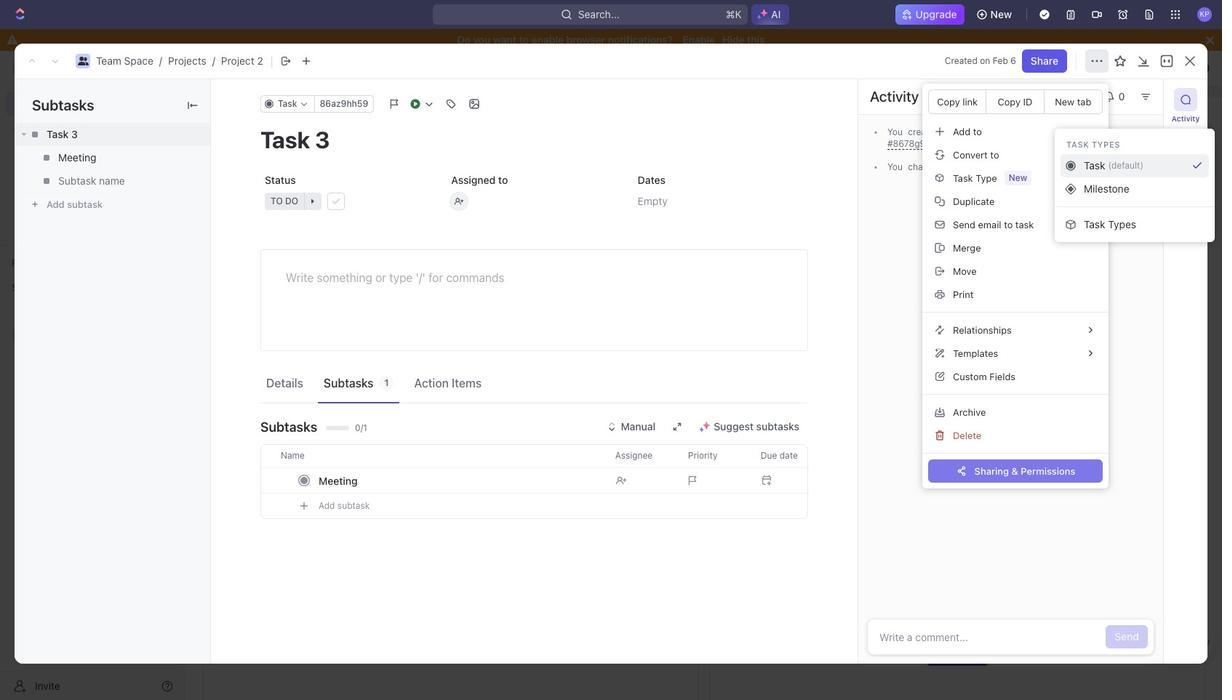 Task type: vqa. For each thing, say whether or not it's contained in the screenshot.
Engine
no



Task type: locate. For each thing, give the bounding box(es) containing it.
1 vertical spatial add
[[945, 652, 961, 663]]

1 horizontal spatial &
[[1186, 638, 1191, 648]]

1 horizontal spatial space
[[270, 192, 299, 204]]

1 at from the top
[[1099, 127, 1107, 138]]

subtasks up the 0/1
[[324, 376, 374, 390]]

types down milestone button
[[1108, 218, 1136, 231]]

‎task for ‎task 1
[[242, 262, 263, 274]]

1 down task 2
[[266, 332, 270, 344]]

add down tasks assigned to you will appear here.
[[945, 652, 961, 663]]

1 horizontal spatial assigned
[[728, 412, 779, 425]]

0 vertical spatial on
[[980, 55, 990, 66]]

#8678g9yjr
[[888, 138, 936, 149]]

copy for copy id
[[998, 96, 1021, 107]]

1 vertical spatial learn
[[1037, 304, 1060, 315]]

tab
[[1077, 96, 1092, 107]]

items
[[865, 304, 887, 315]]

1 copy from the left
[[937, 96, 960, 107]]

you down #8678g9yjr
[[888, 162, 903, 172]]

0 vertical spatial pm
[[1129, 127, 1142, 138]]

add calendar integrations
[[909, 330, 1017, 341]]

0 vertical spatial subtasks
[[32, 97, 94, 113]]

0 vertical spatial activity
[[870, 88, 919, 105]]

0 vertical spatial user group image
[[77, 57, 88, 65]]

copy left link at the right of page
[[937, 96, 960, 107]]

new for new button
[[991, 8, 1012, 20]]

space for team space
[[270, 192, 299, 204]]

docs
[[35, 147, 59, 159]]

task down milestone
[[1084, 218, 1105, 231]]

action
[[414, 376, 449, 390]]

1 horizontal spatial this
[[942, 127, 957, 138]]

tree
[[6, 300, 179, 496]]

/ left project
[[212, 55, 215, 67]]

to inside task sidebar content section
[[1007, 162, 1018, 172]]

6 for created this task by copying
[[1091, 127, 1097, 138]]

projects link
[[168, 55, 206, 67]]

0 horizontal spatial task 3 link
[[15, 123, 210, 146]]

0 horizontal spatial team
[[96, 55, 121, 67]]

status
[[946, 162, 972, 172]]

excel & csv
[[1163, 638, 1210, 648]]

0 vertical spatial ‎task
[[242, 262, 263, 274]]

afternoon,
[[267, 116, 348, 137]]

1 horizontal spatial learn more link
[[1037, 304, 1084, 315]]

🏡 customize your home! turning on edit layout allows you to drag, drop, and resize cards. learn more
[[446, 75, 933, 87]]

add inside button
[[945, 652, 961, 663]]

task inside you created this task by copying #8678g9yjr - task 3
[[959, 127, 977, 138]]

learn right show
[[1037, 304, 1060, 315]]

1 feb 6 at 2:13 pm from the top
[[1073, 127, 1142, 138]]

team for team space / projects / project 2 |
[[96, 55, 121, 67]]

email
[[978, 219, 1001, 230]]

new left tab
[[1055, 96, 1075, 107]]

2 vertical spatial 1
[[384, 377, 389, 388]]

1 horizontal spatial you
[[711, 75, 728, 87]]

1 2:13 from the top
[[1109, 127, 1127, 138]]

your left home!
[[514, 75, 535, 87]]

task down appear
[[964, 652, 982, 663]]

‎task 2
[[242, 285, 272, 298]]

1 you from the top
[[888, 127, 903, 138]]

feb 6 at 2:13 pm up milestone
[[1073, 162, 1142, 172]]

task down task 2
[[242, 332, 263, 344]]

0 horizontal spatial will
[[945, 623, 959, 634]]

team space / projects / project 2 |
[[96, 53, 273, 68]]

from for items
[[889, 304, 909, 315]]

0 vertical spatial you
[[473, 33, 491, 46]]

pm up milestone button
[[1129, 162, 1142, 172]]

your left calendars
[[911, 304, 929, 315]]

print button
[[928, 283, 1103, 306]]

at up milestone
[[1099, 162, 1107, 172]]

1 horizontal spatial task 3 link
[[215, 234, 692, 257]]

subtasks down details
[[260, 419, 317, 435]]

1 vertical spatial 6
[[1091, 127, 1097, 138]]

docs link
[[6, 142, 179, 165]]

0 horizontal spatial learn
[[880, 75, 906, 87]]

task down duplicate button in the right of the page
[[1016, 219, 1034, 230]]

details
[[266, 376, 303, 390]]

1 horizontal spatial will
[[974, 304, 987, 315]]

sharing & permissions
[[975, 465, 1076, 477]]

0 horizontal spatial task 3
[[47, 128, 78, 140]]

task 3 link down "home" link
[[15, 123, 210, 146]]

1 inside task 1 link
[[266, 332, 270, 344]]

2 at from the top
[[1099, 162, 1107, 172]]

drag,
[[743, 75, 767, 87]]

pm up (default)
[[1129, 127, 1142, 138]]

🏡
[[446, 75, 459, 87]]

2 horizontal spatial 3
[[966, 138, 971, 149]]

0 horizontal spatial assigned
[[451, 174, 496, 186]]

task types
[[1067, 140, 1121, 149], [1084, 218, 1136, 231]]

task
[[47, 128, 69, 140], [945, 138, 963, 149], [1067, 140, 1089, 149], [1084, 159, 1105, 172], [953, 172, 973, 184], [1084, 218, 1105, 231], [242, 239, 263, 251], [242, 308, 263, 321], [242, 332, 263, 344]]

dashboards link
[[6, 167, 179, 190]]

open
[[1026, 162, 1051, 172]]

alert containing 🏡 customize your home! turning on edit layout allows you to drag, drop, and resize cards.
[[186, 65, 1222, 97]]

home
[[212, 62, 240, 74], [35, 97, 63, 110]]

on right turning
[[609, 75, 621, 87]]

send inside send email to task button
[[953, 219, 976, 230]]

0 vertical spatial 1
[[266, 262, 270, 274]]

1 vertical spatial send
[[1115, 631, 1139, 643]]

here. right appear
[[992, 623, 1013, 634]]

assigned
[[878, 623, 915, 634]]

to right want at the left of the page
[[519, 33, 529, 46]]

1 vertical spatial ‎task
[[242, 285, 263, 298]]

on right 'created'
[[980, 55, 990, 66]]

pm
[[1129, 127, 1142, 138], [1129, 162, 1142, 172]]

0 vertical spatial 2:13
[[1109, 127, 1127, 138]]

new
[[991, 8, 1012, 20], [1055, 96, 1075, 107], [1009, 172, 1027, 183]]

‎task down ‎task 1
[[242, 285, 263, 298]]

edit left layout
[[624, 75, 642, 87]]

&
[[1012, 465, 1018, 477], [1186, 638, 1191, 648]]

work
[[241, 412, 270, 425]]

2:13 up task (default)
[[1109, 127, 1127, 138]]

kendall
[[352, 116, 411, 137]]

favorites
[[12, 258, 50, 268]]

calendar
[[928, 330, 964, 341]]

0 horizontal spatial space
[[124, 55, 153, 67]]

space left projects
[[124, 55, 153, 67]]

2 2:13 from the top
[[1109, 162, 1127, 172]]

1 vertical spatial subtasks
[[324, 376, 374, 390]]

task right -
[[945, 138, 963, 149]]

86az9hh59
[[320, 98, 368, 109]]

task 3
[[47, 128, 78, 140], [242, 239, 272, 251]]

1 ‎task from the top
[[242, 262, 263, 274]]

feb down tab
[[1073, 127, 1089, 138]]

send inside button
[[1115, 631, 1139, 643]]

learn more link right show
[[1037, 304, 1084, 315]]

0 vertical spatial meeting link
[[15, 146, 210, 170]]

0 horizontal spatial home
[[35, 97, 63, 110]]

tasks
[[852, 623, 876, 634]]

task for this
[[959, 127, 977, 138]]

user group image
[[77, 57, 88, 65], [15, 332, 26, 340]]

0 vertical spatial learn
[[880, 75, 906, 87]]

manage
[[1104, 62, 1142, 74]]

1 vertical spatial from
[[889, 304, 909, 315]]

1 horizontal spatial send
[[1115, 631, 1139, 643]]

& left the csv
[[1186, 638, 1191, 648]]

1 vertical spatial you
[[888, 162, 903, 172]]

1 pm from the top
[[1129, 127, 1142, 138]]

& right sharing
[[1012, 465, 1018, 477]]

copy id button
[[987, 90, 1044, 113]]

& for permissions
[[1012, 465, 1018, 477]]

search...
[[579, 8, 620, 20]]

1 horizontal spatial meeting link
[[315, 470, 604, 491]]

merge
[[953, 242, 981, 254]]

task
[[959, 127, 977, 138], [1016, 219, 1034, 230], [964, 652, 982, 663]]

task up task 1
[[242, 308, 263, 321]]

2 pm from the top
[[1129, 162, 1142, 172]]

team
[[96, 55, 121, 67], [242, 192, 267, 204]]

1 vertical spatial team
[[242, 192, 267, 204]]

task 3 up ‎task 1
[[242, 239, 272, 251]]

team space link down "assigned to"
[[215, 187, 692, 210]]

details button
[[260, 370, 309, 396]]

1 horizontal spatial copy
[[998, 96, 1021, 107]]

copying
[[992, 127, 1024, 138]]

1 vertical spatial feb
[[1073, 127, 1089, 138]]

space inside team space / projects / project 2 |
[[124, 55, 153, 67]]

task type
[[953, 172, 997, 184]]

1 inside ‎task 1 link
[[266, 262, 270, 274]]

2 feb 6 at 2:13 pm from the top
[[1073, 162, 1142, 172]]

send left excel
[[1115, 631, 1139, 643]]

send up merge
[[953, 219, 976, 230]]

0 horizontal spatial copy
[[937, 96, 960, 107]]

1 left action
[[384, 377, 389, 388]]

home up inbox
[[35, 97, 63, 110]]

1 horizontal spatial home
[[212, 62, 240, 74]]

action items button
[[408, 370, 487, 396]]

will left show
[[974, 304, 987, 315]]

more inside alert
[[909, 75, 933, 87]]

2 inside team space / projects / project 2 |
[[257, 55, 263, 67]]

learn inside alert
[[880, 75, 906, 87]]

dashboards
[[35, 172, 91, 184]]

task 2
[[242, 308, 272, 321]]

2:13 for created this task by copying
[[1109, 127, 1127, 138]]

this right hide
[[747, 33, 765, 46]]

/ left projects
[[159, 55, 162, 67]]

types up task (default)
[[1092, 140, 1121, 149]]

1 vertical spatial task types
[[1084, 218, 1136, 231]]

2 vertical spatial you
[[928, 623, 943, 634]]

feb up milestone
[[1073, 162, 1089, 172]]

6 left layout:
[[1011, 55, 1016, 66]]

0 horizontal spatial learn more link
[[880, 75, 933, 87]]

task inside button
[[1084, 218, 1105, 231]]

1 vertical spatial 1
[[266, 332, 270, 344]]

user group image inside sidebar navigation
[[15, 332, 26, 340]]

2 you from the top
[[888, 162, 903, 172]]

send for send
[[1115, 631, 1139, 643]]

activity down cards
[[1172, 114, 1200, 123]]

0 vertical spatial learn more link
[[880, 75, 933, 87]]

0 horizontal spatial your
[[514, 75, 535, 87]]

you right allows
[[711, 75, 728, 87]]

1 up ‎task 2
[[266, 262, 270, 274]]

feb left layout:
[[993, 55, 1008, 66]]

meeting down the 0/1
[[319, 475, 358, 487]]

this up -
[[942, 127, 957, 138]]

1 horizontal spatial activity
[[1172, 114, 1200, 123]]

duplicate
[[953, 195, 995, 207]]

from inside task sidebar content section
[[974, 162, 993, 172]]

2 inside task 2 link
[[266, 308, 272, 321]]

task 3 link up ‎task 2 link
[[215, 234, 692, 257]]

you for you created this task by copying #8678g9yjr - task 3
[[888, 127, 903, 138]]

home right projects link
[[212, 62, 240, 74]]

2 vertical spatial 2
[[266, 308, 272, 321]]

learn more link for agenda items from your calendars will show here.
[[1037, 304, 1084, 315]]

2 up task 2
[[266, 285, 272, 298]]

activity down 'cards.'
[[870, 88, 919, 105]]

1 vertical spatial home
[[35, 97, 63, 110]]

task types down milestone
[[1084, 218, 1136, 231]]

team up "home" link
[[96, 55, 121, 67]]

1 horizontal spatial from
[[974, 162, 993, 172]]

cards.
[[848, 75, 877, 87]]

send button
[[1106, 626, 1148, 649]]

recents
[[221, 167, 266, 180]]

you right do
[[473, 33, 491, 46]]

1 horizontal spatial meeting
[[319, 475, 358, 487]]

2 ‎task from the top
[[242, 285, 263, 298]]

will left appear
[[945, 623, 959, 634]]

1 horizontal spatial /
[[212, 55, 215, 67]]

2:13 up milestone
[[1109, 162, 1127, 172]]

0 horizontal spatial meeting link
[[15, 146, 210, 170]]

subtasks up inbox
[[32, 97, 94, 113]]

‎task inside ‎task 1 link
[[242, 262, 263, 274]]

will
[[974, 304, 987, 315], [945, 623, 959, 634]]

assigned
[[451, 174, 496, 186], [728, 412, 779, 425]]

from right the status
[[974, 162, 993, 172]]

spaces
[[12, 282, 42, 293]]

86az9hh59 button
[[314, 95, 374, 113]]

want
[[493, 33, 517, 46]]

1 horizontal spatial edit
[[1002, 62, 1020, 74]]

2
[[257, 55, 263, 67], [266, 285, 272, 298], [266, 308, 272, 321]]

team space link up "home" link
[[96, 55, 153, 67]]

learn more link
[[880, 75, 933, 87], [1037, 304, 1084, 315]]

you up add task button
[[928, 623, 943, 634]]

1 horizontal spatial team
[[242, 192, 267, 204]]

archive
[[953, 406, 986, 418]]

team inside team space / projects / project 2 |
[[96, 55, 121, 67]]

meeting up dashboards
[[58, 151, 96, 164]]

suggest subtasks
[[714, 421, 800, 433]]

you
[[888, 127, 903, 138], [888, 162, 903, 172]]

new up created on feb 6
[[991, 8, 1012, 20]]

0 horizontal spatial user group image
[[15, 332, 26, 340]]

0 vertical spatial more
[[909, 75, 933, 87]]

0 horizontal spatial activity
[[870, 88, 919, 105]]

0 vertical spatial meeting
[[58, 151, 96, 164]]

by
[[979, 127, 989, 138]]

1 horizontal spatial add
[[945, 652, 961, 663]]

feb 6 at 2:13 pm up task (default)
[[1073, 127, 1142, 138]]

user group image down spaces
[[15, 332, 26, 340]]

3 up the status
[[966, 138, 971, 149]]

this inside you created this task by copying #8678g9yjr - task 3
[[942, 127, 957, 138]]

2 copy from the left
[[998, 96, 1021, 107]]

0 vertical spatial space
[[124, 55, 153, 67]]

1 vertical spatial &
[[1186, 638, 1191, 648]]

add inside "button"
[[909, 330, 926, 341]]

here. right show
[[1014, 304, 1035, 315]]

task left by
[[959, 127, 977, 138]]

task types up task (default)
[[1067, 140, 1121, 149]]

to right email
[[1004, 219, 1013, 230]]

add for add task
[[945, 652, 961, 663]]

new up duplicate button in the right of the page
[[1009, 172, 1027, 183]]

1 vertical spatial on
[[609, 75, 621, 87]]

edit left layout:
[[1002, 62, 1020, 74]]

1 vertical spatial at
[[1099, 162, 1107, 172]]

‎task up ‎task 2
[[242, 262, 263, 274]]

0 vertical spatial &
[[1012, 465, 1018, 477]]

delete button
[[928, 424, 1103, 447]]

0 vertical spatial send
[[953, 219, 976, 230]]

turning
[[571, 75, 607, 87]]

your inside alert
[[514, 75, 535, 87]]

0 horizontal spatial send
[[953, 219, 976, 230]]

learn more link for 🏡 customize your home! turning on edit layout allows you to drag, drop, and resize cards.
[[880, 75, 933, 87]]

new button
[[970, 3, 1021, 26]]

0 vertical spatial task
[[959, 127, 977, 138]]

you up #8678g9yjr
[[888, 127, 903, 138]]

types inside button
[[1108, 218, 1136, 231]]

from right items at the top of the page
[[889, 304, 909, 315]]

at
[[1099, 127, 1107, 138], [1099, 162, 1107, 172]]

more up copy link button
[[909, 75, 933, 87]]

task up docs
[[47, 128, 69, 140]]

new tab
[[1055, 96, 1092, 107]]

2 horizontal spatial subtasks
[[324, 376, 374, 390]]

task types inside button
[[1084, 218, 1136, 231]]

1 vertical spatial task
[[1016, 219, 1034, 230]]

‎task for ‎task 2
[[242, 285, 263, 298]]

to
[[519, 33, 529, 46], [730, 75, 740, 87], [1007, 162, 1018, 172], [498, 174, 508, 186], [1004, 219, 1013, 230], [782, 412, 793, 425], [917, 623, 926, 634]]

0 vertical spatial 2
[[257, 55, 263, 67]]

sharing
[[975, 465, 1009, 477]]

1 / from the left
[[159, 55, 162, 67]]

2 down ‎task 2
[[266, 308, 272, 321]]

copy
[[937, 96, 960, 107], [998, 96, 1021, 107]]

2:13 for changed status from
[[1109, 162, 1127, 172]]

0 vertical spatial new
[[991, 8, 1012, 20]]

0 horizontal spatial add
[[909, 330, 926, 341]]

0 horizontal spatial this
[[747, 33, 765, 46]]

feb 6 at 2:13 pm
[[1073, 127, 1142, 138], [1073, 162, 1142, 172]]

0 vertical spatial from
[[974, 162, 993, 172]]

you inside you created this task by copying #8678g9yjr - task 3
[[888, 127, 903, 138]]

at up task (default)
[[1099, 127, 1107, 138]]

0 vertical spatial here.
[[1014, 304, 1035, 315]]

3 up docs link
[[71, 128, 78, 140]]

‎task inside ‎task 2 link
[[242, 285, 263, 298]]

2 left '|'
[[257, 55, 263, 67]]

1 vertical spatial will
[[945, 623, 959, 634]]

6 up milestone
[[1091, 162, 1097, 172]]

alert
[[186, 65, 1222, 97]]

& inside "button"
[[1012, 465, 1018, 477]]

copy left id
[[998, 96, 1021, 107]]

task 3 up docs
[[47, 128, 78, 140]]

1 horizontal spatial on
[[980, 55, 990, 66]]

0 vertical spatial edit
[[1002, 62, 1020, 74]]

learn more link right 'cards.'
[[880, 75, 933, 87]]

task (default)
[[1084, 159, 1144, 172]]

pm for changed status from
[[1129, 162, 1142, 172]]

task left type
[[953, 172, 973, 184]]

0 horizontal spatial team space link
[[96, 55, 153, 67]]

1 vertical spatial edit
[[624, 75, 642, 87]]

assigned for assigned to me
[[728, 412, 779, 425]]

task up ‎task 1
[[242, 239, 263, 251]]

0 horizontal spatial from
[[889, 304, 909, 315]]

2 vertical spatial feb
[[1073, 162, 1089, 172]]

Edit task name text field
[[260, 126, 808, 154]]

you inside alert
[[711, 75, 728, 87]]

upgrade link
[[895, 4, 964, 25]]

your
[[514, 75, 535, 87], [911, 304, 929, 315]]

1 vertical spatial activity
[[1172, 114, 1200, 123]]

to left open
[[1007, 162, 1018, 172]]

learn right 'cards.'
[[880, 75, 906, 87]]

learn more link inside alert
[[880, 75, 933, 87]]

‎task 1
[[242, 262, 270, 274]]

1 horizontal spatial your
[[911, 304, 929, 315]]

home inside sidebar navigation
[[35, 97, 63, 110]]

1 horizontal spatial task 3
[[242, 239, 272, 251]]

user group image up "home" link
[[77, 57, 88, 65]]

invite
[[35, 680, 60, 692]]

0 vertical spatial team
[[96, 55, 121, 67]]

2 inside ‎task 2 link
[[266, 285, 272, 298]]

task sidebar navigation tab list
[[1170, 88, 1202, 173]]

learn
[[880, 75, 906, 87], [1037, 304, 1060, 315]]



Task type: describe. For each thing, give the bounding box(es) containing it.
1 for ‎task 1
[[266, 262, 270, 274]]

manage cards button
[[1095, 57, 1181, 80]]

appear
[[961, 623, 990, 634]]

on inside alert
[[609, 75, 621, 87]]

task inside task 2 link
[[242, 308, 263, 321]]

good
[[220, 116, 263, 137]]

0 horizontal spatial meeting
[[58, 151, 96, 164]]

activity inside task sidebar content section
[[870, 88, 919, 105]]

to right assigned
[[917, 623, 926, 634]]

1 vertical spatial your
[[911, 304, 929, 315]]

0 vertical spatial this
[[747, 33, 765, 46]]

0 vertical spatial will
[[974, 304, 987, 315]]

excel
[[1163, 638, 1183, 648]]

home!
[[537, 75, 568, 87]]

task up milestone
[[1084, 159, 1105, 172]]

items
[[452, 376, 482, 390]]

0 horizontal spatial edit
[[624, 75, 642, 87]]

1 for task 1
[[266, 332, 270, 344]]

add task
[[945, 652, 982, 663]]

do you want to enable browser notifications? enable hide this
[[457, 33, 765, 46]]

to left me
[[782, 412, 793, 425]]

1 horizontal spatial 3
[[266, 239, 272, 251]]

to inside button
[[1004, 219, 1013, 230]]

add calendar integrations button
[[891, 327, 1023, 345]]

add for add calendar integrations
[[909, 330, 926, 341]]

share button
[[1022, 49, 1067, 73]]

me
[[796, 412, 813, 425]]

0 vertical spatial 6
[[1011, 55, 1016, 66]]

copy id
[[998, 96, 1033, 107]]

from for status
[[974, 162, 993, 172]]

favorites button
[[6, 255, 64, 272]]

0 vertical spatial task types
[[1067, 140, 1121, 149]]

1 vertical spatial team space link
[[215, 187, 692, 210]]

6 for changed status from
[[1091, 162, 1097, 172]]

task inside task 1 link
[[242, 332, 263, 344]]

⌘k
[[726, 8, 742, 20]]

3 inside you created this task by copying #8678g9yjr - task 3
[[966, 138, 971, 149]]

1 horizontal spatial learn
[[1037, 304, 1060, 315]]

0 vertical spatial task 3
[[47, 128, 78, 140]]

team space
[[242, 192, 299, 204]]

assigned to
[[451, 174, 508, 186]]

calendars
[[932, 304, 972, 315]]

custom fields
[[953, 371, 1016, 382]]

type
[[976, 172, 997, 184]]

1 horizontal spatial subtasks
[[260, 419, 317, 435]]

fields
[[990, 371, 1016, 382]]

-
[[938, 138, 942, 149]]

edit layout:
[[1002, 62, 1054, 74]]

2 / from the left
[[212, 55, 215, 67]]

assigned for assigned to
[[451, 174, 496, 186]]

milestone button
[[1061, 178, 1209, 201]]

print
[[953, 288, 974, 300]]

2 horizontal spatial you
[[928, 623, 943, 634]]

task up task (default)
[[1067, 140, 1089, 149]]

and
[[797, 75, 815, 87]]

& for csv
[[1186, 638, 1191, 648]]

created on feb 6
[[945, 55, 1016, 66]]

drop,
[[770, 75, 794, 87]]

team for team space
[[242, 192, 267, 204]]

excel & csv link
[[1146, 624, 1215, 661]]

action items
[[414, 376, 482, 390]]

2 vertical spatial new
[[1009, 172, 1027, 183]]

to left drag,
[[730, 75, 740, 87]]

send email to task
[[953, 219, 1034, 230]]

notifications?
[[608, 33, 673, 46]]

manage cards
[[1104, 62, 1173, 74]]

1 vertical spatial here.
[[992, 623, 1013, 634]]

timesheets
[[35, 196, 89, 209]]

my work
[[221, 412, 270, 425]]

resize
[[817, 75, 845, 87]]

delete
[[953, 430, 982, 441]]

cards
[[1144, 62, 1173, 74]]

layout
[[645, 75, 676, 87]]

1 horizontal spatial more
[[1063, 304, 1084, 315]]

enable
[[532, 33, 564, 46]]

task 2 link
[[215, 303, 692, 327]]

task for to
[[1016, 219, 1034, 230]]

space for team space / projects / project 2 |
[[124, 55, 153, 67]]

assigned to me
[[728, 412, 813, 425]]

link
[[963, 96, 978, 107]]

copy for copy link
[[937, 96, 960, 107]]

0 horizontal spatial 3
[[71, 128, 78, 140]]

inbox link
[[6, 117, 179, 140]]

send for send email to task
[[953, 219, 976, 230]]

1 horizontal spatial here.
[[1014, 304, 1035, 315]]

task sidebar content section
[[858, 79, 1163, 664]]

new tab button
[[1044, 90, 1102, 113]]

timesheets link
[[6, 191, 179, 215]]

activity inside task sidebar navigation tab list
[[1172, 114, 1200, 123]]

created
[[945, 55, 978, 66]]

agenda items from your calendars will show here. learn more
[[831, 304, 1084, 315]]

at for created this task by copying
[[1099, 127, 1107, 138]]

archive button
[[928, 401, 1103, 424]]

project 2 link
[[221, 55, 263, 67]]

merge button
[[928, 236, 1103, 260]]

new for tab
[[1055, 96, 1075, 107]]

feb for changed status from
[[1073, 162, 1089, 172]]

tree inside sidebar navigation
[[6, 300, 179, 496]]

permissions
[[1021, 465, 1076, 477]]

add task button
[[927, 649, 987, 666]]

at for changed status from
[[1099, 162, 1107, 172]]

sidebar navigation
[[0, 51, 186, 701]]

task 1 link
[[215, 327, 692, 350]]

feb for created this task by copying
[[1073, 127, 1089, 138]]

0 vertical spatial feb
[[993, 55, 1008, 66]]

integrations
[[967, 330, 1017, 341]]

duplicate button
[[928, 190, 1103, 213]]

dates
[[638, 174, 666, 186]]

customize
[[462, 75, 511, 87]]

you for you
[[888, 162, 903, 172]]

2 for task
[[266, 308, 272, 321]]

hide
[[722, 33, 745, 46]]

pm for created this task by copying
[[1129, 127, 1142, 138]]

browser
[[566, 33, 605, 46]]

to down edit task name text field
[[498, 174, 508, 186]]

copy link
[[937, 96, 978, 107]]

2 for ‎task
[[266, 285, 272, 298]]

upgrade
[[916, 8, 957, 20]]

feb 6 at 2:13 pm for changed status from
[[1073, 162, 1142, 172]]

0 horizontal spatial subtasks
[[32, 97, 94, 113]]

0 vertical spatial team space link
[[96, 55, 153, 67]]

|
[[270, 53, 273, 68]]

subtasks
[[756, 421, 800, 433]]

status
[[265, 174, 296, 186]]

2 vertical spatial task
[[964, 652, 982, 663]]

0 vertical spatial types
[[1092, 140, 1121, 149]]

1 vertical spatial task 3
[[242, 239, 272, 251]]

1 horizontal spatial user group image
[[77, 57, 88, 65]]

task inside you created this task by copying #8678g9yjr - task 3
[[945, 138, 963, 149]]

custom
[[953, 371, 987, 382]]

Subtask name text field
[[58, 175, 170, 187]]

sharing & permissions button
[[928, 460, 1103, 483]]

agenda
[[831, 304, 862, 315]]

feb 6 at 2:13 pm for created this task by copying
[[1073, 127, 1142, 138]]

project
[[221, 55, 254, 67]]

0 vertical spatial home
[[212, 62, 240, 74]]

suggest
[[714, 421, 754, 433]]



